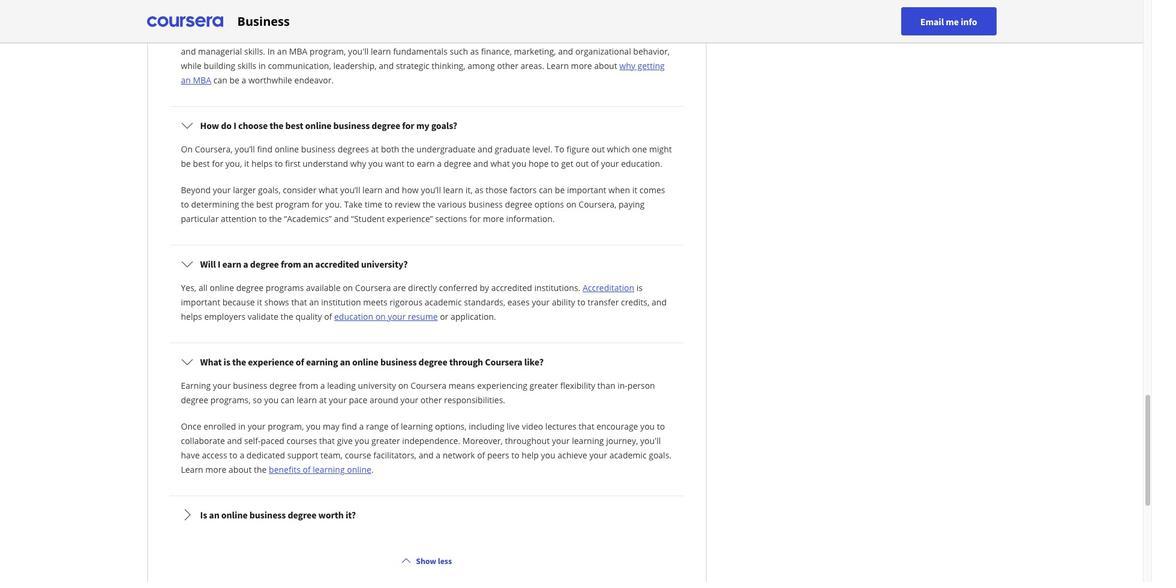 Task type: vqa. For each thing, say whether or not it's contained in the screenshot.
the one
yes



Task type: describe. For each thing, give the bounding box(es) containing it.
an up available
[[303, 258, 313, 270]]

and left strategic
[[379, 60, 394, 71]]

that down 'may'
[[319, 435, 335, 446]]

0 vertical spatial can
[[213, 74, 227, 86]]

is an online business degree worth it? button
[[171, 498, 682, 532]]

to left the get
[[551, 158, 559, 169]]

self-
[[244, 435, 261, 446]]

to left help
[[511, 449, 519, 461]]

programs,
[[210, 394, 251, 406]]

an inside why getting an mba
[[181, 74, 191, 86]]

you right encourage
[[640, 421, 655, 432]]

online down course at the bottom left of page
[[347, 464, 371, 475]]

for right 'sections' at the top of page
[[469, 213, 481, 224]]

0 vertical spatial coursera
[[355, 282, 391, 293]]

of up managerial
[[218, 31, 226, 43]]

why getting an mba
[[181, 60, 665, 86]]

coursera, inside 'beyond your larger goals, consider what you'll learn and how you'll learn it, as those factors can be important when it comes to determining the best program for you. take time to review the various business degree options on coursera, paying particular attention to the "academics" and "student experience" sections for more information.'
[[579, 199, 617, 210]]

online inside what is the experience of earning an online business degree through coursera like? dropdown button
[[352, 356, 379, 368]]

might
[[649, 143, 672, 155]]

learn inside is a graduate program in business and management that emphasizes leadership and managerial skills. in an mba program, you'll learn fundamentals such as finance, marketing, and organizational behavior, while building skills in communication, leadership, and strategic thinking, among other areas. learn more about
[[547, 60, 569, 71]]

the inside 'once enrolled in your program, you may find a range of learning options, including live video lectures that encourage you to collaborate and self-paced courses that give you greater independence. moreover, throughout your learning journey, you'll have access to a dedicated support team, course facilitators, and a network of peers to help you achieve your academic goals. learn more about the'
[[254, 464, 267, 475]]

best inside on coursera, you'll find online business degrees at both the undergraduate and graduate level. to figure out which one might be best for you, it helps to first understand why you want to earn a degree and what you hope to get out of your education.
[[193, 158, 210, 169]]

at inside earning your business degree from a leading university on coursera means experiencing greater flexibility than in-person degree programs, so you can learn at your pace around your other responsibilities.
[[319, 394, 327, 406]]

about inside 'once enrolled in your program, you may find a range of learning options, including live video lectures that encourage you to collaborate and self-paced courses that give you greater independence. moreover, throughout your learning journey, you'll have access to a dedicated support team, course facilitators, and a network of peers to help you achieve your academic goals. learn more about the'
[[229, 464, 252, 475]]

your up self-
[[248, 421, 266, 432]]

comes
[[640, 184, 665, 196]]

the down larger
[[241, 199, 254, 210]]

to inside is important because it shows that an institution meets rigorous academic standards, eases your ability to transfer credits, and helps employers validate the quality of
[[577, 296, 585, 308]]

is up programs, at the bottom left
[[224, 356, 230, 368]]

in-
[[618, 380, 628, 391]]

1 vertical spatial i
[[218, 258, 221, 270]]

encourage
[[597, 421, 638, 432]]

degree left through
[[419, 356, 447, 368]]

among
[[468, 60, 495, 71]]

of down support
[[303, 464, 311, 475]]

that inside is a graduate program in business and management that emphasizes leadership and managerial skills. in an mba program, you'll learn fundamentals such as finance, marketing, and organizational behavior, while building skills in communication, leadership, and strategic thinking, among other areas. learn more about
[[557, 31, 573, 43]]

thinking,
[[432, 60, 465, 71]]

the inside is important because it shows that an institution meets rigorous academic standards, eases your ability to transfer credits, and helps employers validate the quality of
[[281, 311, 293, 322]]

shows
[[264, 296, 289, 308]]

is left mba?
[[224, 7, 230, 19]]

other inside is a graduate program in business and management that emphasizes leadership and managerial skills. in an mba program, you'll learn fundamentals such as finance, marketing, and organizational behavior, while building skills in communication, leadership, and strategic thinking, among other areas. learn more about
[[497, 60, 518, 71]]

your inside is important because it shows that an institution meets rigorous academic standards, eases your ability to transfer credits, and helps employers validate the quality of
[[532, 296, 550, 308]]

is important because it shows that an institution meets rigorous academic standards, eases your ability to transfer credits, and helps employers validate the quality of
[[181, 282, 667, 322]]

through
[[449, 356, 483, 368]]

on coursera, you'll find online business degrees at both the undergraduate and graduate level. to figure out which one might be best for you, it helps to first understand why you want to earn a degree and what you hope to get out of your education.
[[181, 143, 672, 169]]

email
[[920, 15, 944, 27]]

how do i choose the best online business degree for my goals? button
[[171, 109, 682, 142]]

you'll inside on coursera, you'll find online business degrees at both the undergraduate and graduate level. to figure out which one might be best for you, it helps to first understand why you want to earn a degree and what you hope to get out of your education.
[[235, 143, 255, 155]]

in
[[267, 46, 275, 57]]

and up finance, on the top left
[[486, 31, 501, 43]]

mba inside is a graduate program in business and management that emphasizes leadership and managerial skills. in an mba program, you'll learn fundamentals such as finance, marketing, and organizational behavior, while building skills in communication, leadership, and strategic thinking, among other areas. learn more about
[[289, 46, 308, 57]]

eases
[[508, 296, 530, 308]]

lectures
[[545, 421, 577, 432]]

once
[[181, 421, 201, 432]]

goals,
[[258, 184, 281, 196]]

on up institution
[[343, 282, 353, 293]]

graduate inside on coursera, you'll find online business degrees at both the undergraduate and graduate level. to figure out which one might be best for you, it helps to first understand why you want to earn a degree and what you hope to get out of your education.
[[495, 143, 530, 155]]

a inside is a graduate program in business and management that emphasizes leadership and managerial skills. in an mba program, you'll learn fundamentals such as finance, marketing, and organizational behavior, while building skills in communication, leadership, and strategic thinking, among other areas. learn more about
[[359, 31, 364, 43]]

0 vertical spatial in
[[440, 31, 447, 43]]

learn inside 'once enrolled in your program, you may find a range of learning options, including live video lectures that encourage you to collaborate and self-paced courses that give you greater independence. moreover, throughout your learning journey, you'll have access to a dedicated support team, course facilitators, and a network of peers to help you achieve your academic goals. learn more about the'
[[181, 464, 203, 475]]

what is an mba? button
[[171, 0, 682, 30]]

online right all
[[210, 282, 234, 293]]

your down lectures
[[552, 435, 570, 446]]

degree up because
[[236, 282, 264, 293]]

find inside 'once enrolled in your program, you may find a range of learning options, including live video lectures that encourage you to collaborate and self-paced courses that give you greater independence. moreover, throughout your learning journey, you'll have access to a dedicated support team, course facilitators, and a network of peers to help you achieve your academic goals. learn more about the'
[[342, 421, 357, 432]]

endeavor.
[[294, 74, 334, 86]]

to right attention
[[259, 213, 267, 224]]

me
[[946, 15, 959, 27]]

your inside 'beyond your larger goals, consider what you'll learn and how you'll learn it, as those factors can be important when it comes to determining the best program for you. take time to review the various business degree options on coursera, paying particular attention to the "academics" and "student experience" sections for more information.'
[[213, 184, 231, 196]]

first
[[285, 158, 300, 169]]

sections
[[435, 213, 467, 224]]

in inside 'once enrolled in your program, you may find a range of learning options, including live video lectures that encourage you to collaborate and self-paced courses that give you greater independence. moreover, throughout your learning journey, you'll have access to a dedicated support team, course facilitators, and a network of peers to help you achieve your academic goals. learn more about the'
[[238, 421, 245, 432]]

you up course at the bottom left of page
[[355, 435, 369, 446]]

achieve
[[558, 449, 587, 461]]

and up those
[[473, 158, 488, 169]]

how
[[200, 119, 219, 131]]

credits,
[[621, 296, 650, 308]]

a master of business administration (mba)
[[181, 31, 348, 43]]

from inside earning your business degree from a leading university on coursera means experiencing greater flexibility than in-person degree programs, so you can learn at your pace around your other responsibilities.
[[299, 380, 318, 391]]

1 horizontal spatial accredited
[[491, 282, 532, 293]]

for inside dropdown button
[[402, 119, 414, 131]]

level.
[[532, 143, 552, 155]]

you left hope
[[512, 158, 526, 169]]

give
[[337, 435, 353, 446]]

accreditation
[[583, 282, 634, 293]]

so
[[253, 394, 262, 406]]

on inside earning your business degree from a leading university on coursera means experiencing greater flexibility than in-person degree programs, so you can learn at your pace around your other responsibilities.
[[398, 380, 408, 391]]

have
[[181, 449, 200, 461]]

transfer
[[588, 296, 619, 308]]

of inside on coursera, you'll find online business degrees at both the undergraduate and graduate level. to figure out which one might be best for you, it helps to first understand why you want to earn a degree and what you hope to get out of your education.
[[591, 158, 599, 169]]

yes,
[[181, 282, 196, 293]]

team,
[[320, 449, 343, 461]]

of right range
[[391, 421, 399, 432]]

what is the experience of earning an online business degree through coursera like? button
[[171, 345, 682, 379]]

degree up the programs
[[250, 258, 279, 270]]

options,
[[435, 421, 467, 432]]

can inside 'beyond your larger goals, consider what you'll learn and how you'll learn it, as those factors can be important when it comes to determining the best program for you. take time to review the various business degree options on coursera, paying particular attention to the "academics" and "student experience" sections for more information.'
[[539, 184, 553, 196]]

peers
[[487, 449, 509, 461]]

access
[[202, 449, 227, 461]]

be inside on coursera, you'll find online business degrees at both the undergraduate and graduate level. to figure out which one might be best for you, it helps to first understand why you want to earn a degree and what you hope to get out of your education.
[[181, 158, 191, 169]]

and left how
[[385, 184, 400, 196]]

those
[[486, 184, 508, 196]]

of down 'moreover,'
[[477, 449, 485, 461]]

your right the achieve
[[589, 449, 607, 461]]

getting
[[638, 60, 665, 71]]

that right lectures
[[579, 421, 594, 432]]

the down goals,
[[269, 213, 282, 224]]

experience
[[248, 356, 294, 368]]

a
[[181, 31, 186, 43]]

coursera inside dropdown button
[[485, 356, 522, 368]]

program, inside is a graduate program in business and management that emphasizes leadership and managerial skills. in an mba program, you'll learn fundamentals such as finance, marketing, and organizational behavior, while building skills in communication, leadership, and strategic thinking, among other areas. learn more about
[[310, 46, 346, 57]]

what is the experience of earning an online business degree through coursera like?
[[200, 356, 544, 368]]

to left first
[[275, 158, 283, 169]]

you'll inside is a graduate program in business and management that emphasizes leadership and managerial skills. in an mba program, you'll learn fundamentals such as finance, marketing, and organizational behavior, while building skills in communication, leadership, and strategic thinking, among other areas. learn more about
[[348, 46, 369, 57]]

directly
[[408, 282, 437, 293]]

you left 'may'
[[306, 421, 321, 432]]

an right earning
[[340, 356, 350, 368]]

validate
[[248, 311, 278, 322]]

collaborate
[[181, 435, 225, 446]]

why inside on coursera, you'll find online business degrees at both the undergraduate and graduate level. to figure out which one might be best for you, it helps to first understand why you want to earn a degree and what you hope to get out of your education.
[[350, 158, 366, 169]]

academic inside 'once enrolled in your program, you may find a range of learning options, including live video lectures that encourage you to collaborate and self-paced courses that give you greater independence. moreover, throughout your learning journey, you'll have access to a dedicated support team, course facilitators, and a network of peers to help you achieve your academic goals. learn more about the'
[[609, 449, 647, 461]]

which
[[607, 143, 630, 155]]

review
[[395, 199, 420, 210]]

"student
[[351, 213, 385, 224]]

particular
[[181, 213, 219, 224]]

0 vertical spatial out
[[592, 143, 605, 155]]

facilitators,
[[373, 449, 416, 461]]

worthwhile
[[248, 74, 292, 86]]

earning
[[181, 380, 211, 391]]

as inside 'beyond your larger goals, consider what you'll learn and how you'll learn it, as those factors can be important when it comes to determining the best program for you. take time to review the various business degree options on coursera, paying particular attention to the "academics" and "student experience" sections for more information.'
[[475, 184, 484, 196]]

business up degrees
[[333, 119, 370, 131]]

to right the want
[[407, 158, 415, 169]]

"academics"
[[284, 213, 332, 224]]

and left self-
[[227, 435, 242, 446]]

learn up various
[[443, 184, 463, 196]]

range
[[366, 421, 389, 432]]

my
[[416, 119, 429, 131]]

live
[[507, 421, 520, 432]]

learn up time
[[362, 184, 383, 196]]

figure
[[567, 143, 589, 155]]

is an online business degree worth it?
[[200, 509, 356, 521]]

0 vertical spatial business
[[237, 13, 290, 29]]

employers
[[204, 311, 246, 322]]

coursera inside earning your business degree from a leading university on coursera means experiencing greater flexibility than in-person degree programs, so you can learn at your pace around your other responsibilities.
[[411, 380, 446, 391]]

programs
[[266, 282, 304, 293]]

learn inside earning your business degree from a leading university on coursera means experiencing greater flexibility than in-person degree programs, so you can learn at your pace around your other responsibilities.
[[297, 394, 317, 406]]

will i earn a degree from an accredited university? button
[[171, 247, 682, 281]]

benefits of learning online link
[[269, 464, 371, 475]]

conferred
[[439, 282, 478, 293]]

a down self-
[[240, 449, 244, 461]]

undergraduate
[[417, 143, 475, 155]]

skills
[[238, 60, 256, 71]]

and right undergraduate
[[478, 143, 493, 155]]

program inside 'beyond your larger goals, consider what you'll learn and how you'll learn it, as those factors can be important when it comes to determining the best program for you. take time to review the various business degree options on coursera, paying particular attention to the "academics" and "student experience" sections for more information.'
[[275, 199, 309, 210]]

degree up the both
[[372, 119, 400, 131]]

dedicated
[[247, 449, 285, 461]]

find inside on coursera, you'll find online business degrees at both the undergraduate and graduate level. to figure out which one might be best for you, it helps to first understand why you want to earn a degree and what you hope to get out of your education.
[[257, 143, 272, 155]]

when
[[609, 184, 630, 196]]

worth
[[318, 509, 344, 521]]

greater inside 'once enrolled in your program, you may find a range of learning options, including live video lectures that encourage you to collaborate and self-paced courses that give you greater independence. moreover, throughout your learning journey, you'll have access to a dedicated support team, course facilitators, and a network of peers to help you achieve your academic goals. learn more about the'
[[372, 435, 400, 446]]

your down leading
[[329, 394, 347, 406]]

for left you.
[[312, 199, 323, 210]]

at inside on coursera, you'll find online business degrees at both the undergraduate and graduate level. to figure out which one might be best for you, it helps to first understand why you want to earn a degree and what you hope to get out of your education.
[[371, 143, 379, 155]]

and up while
[[181, 46, 196, 57]]

about inside is a graduate program in business and management that emphasizes leadership and managerial skills. in an mba program, you'll learn fundamentals such as finance, marketing, and organizational behavior, while building skills in communication, leadership, and strategic thinking, among other areas. learn more about
[[594, 60, 617, 71]]

degree down 'earning'
[[181, 394, 208, 406]]

less
[[438, 556, 452, 566]]

quality
[[296, 311, 322, 322]]

earn inside will i earn a degree from an accredited university? dropdown button
[[222, 258, 241, 270]]

take
[[344, 199, 363, 210]]

helps inside on coursera, you'll find online business degrees at both the undergraduate and graduate level. to figure out which one might be best for you, it helps to first understand why you want to earn a degree and what you hope to get out of your education.
[[251, 158, 273, 169]]

you right help
[[541, 449, 555, 461]]

it?
[[346, 509, 356, 521]]

business up university
[[380, 356, 417, 368]]

you inside earning your business degree from a leading university on coursera means experiencing greater flexibility than in-person degree programs, so you can learn at your pace around your other responsibilities.
[[264, 394, 279, 406]]

your up programs, at the bottom left
[[213, 380, 231, 391]]

1 horizontal spatial be
[[229, 74, 239, 86]]

to right time
[[385, 199, 393, 210]]

your inside on coursera, you'll find online business degrees at both the undergraduate and graduate level. to figure out which one might be best for you, it helps to first understand why you want to earn a degree and what you hope to get out of your education.
[[601, 158, 619, 169]]

be inside 'beyond your larger goals, consider what you'll learn and how you'll learn it, as those factors can be important when it comes to determining the best program for you. take time to review the various business degree options on coursera, paying particular attention to the "academics" and "student experience" sections for more information.'
[[555, 184, 565, 196]]

journey,
[[606, 435, 638, 446]]

it inside on coursera, you'll find online business degrees at both the undergraduate and graduate level. to figure out which one might be best for you, it helps to first understand why you want to earn a degree and what you hope to get out of your education.
[[244, 158, 249, 169]]

that inside is important because it shows that an institution meets rigorous academic standards, eases your ability to transfer credits, and helps employers validate the quality of
[[291, 296, 307, 308]]

0 vertical spatial i
[[234, 119, 236, 131]]

on down meets
[[375, 311, 386, 322]]

from inside dropdown button
[[281, 258, 301, 270]]

and right marketing,
[[558, 46, 573, 57]]

attention
[[221, 213, 257, 224]]

a down the skills
[[242, 74, 246, 86]]

leadership
[[624, 31, 665, 43]]

like?
[[524, 356, 544, 368]]

.
[[371, 464, 374, 475]]

an left mba?
[[232, 7, 243, 19]]



Task type: locate. For each thing, give the bounding box(es) containing it.
academic inside is important because it shows that an institution meets rigorous academic standards, eases your ability to transfer credits, and helps employers validate the quality of
[[425, 296, 462, 308]]

1 vertical spatial academic
[[609, 449, 647, 461]]

and down independence.
[[419, 449, 434, 461]]

as right such
[[470, 46, 479, 57]]

learn inside is a graduate program in business and management that emphasizes leadership and managerial skills. in an mba program, you'll learn fundamentals such as finance, marketing, and organizational behavior, while building skills in communication, leadership, and strategic thinking, among other areas. learn more about
[[371, 46, 391, 57]]

business inside on coursera, you'll find online business degrees at both the undergraduate and graduate level. to figure out which one might be best for you, it helps to first understand why you want to earn a degree and what you hope to get out of your education.
[[301, 143, 335, 155]]

leadership,
[[333, 60, 377, 71]]

organizational
[[575, 46, 631, 57]]

earn inside on coursera, you'll find online business degrees at both the undergraduate and graduate level. to figure out which one might be best for you, it helps to first understand why you want to earn a degree and what you hope to get out of your education.
[[417, 158, 435, 169]]

1 horizontal spatial you'll
[[640, 435, 661, 446]]

your right around
[[400, 394, 418, 406]]

an up quality on the bottom of page
[[309, 296, 319, 308]]

or
[[440, 311, 448, 322]]

1 horizontal spatial it
[[257, 296, 262, 308]]

accredited
[[315, 258, 359, 270], [491, 282, 532, 293]]

1 vertical spatial find
[[342, 421, 357, 432]]

goals.
[[649, 449, 672, 461]]

support
[[287, 449, 318, 461]]

0 horizontal spatial learn
[[181, 464, 203, 475]]

0 vertical spatial mba
[[289, 46, 308, 57]]

1 horizontal spatial coursera
[[411, 380, 446, 391]]

1 horizontal spatial at
[[371, 143, 379, 155]]

you right so
[[264, 394, 279, 406]]

you'll
[[235, 143, 255, 155], [340, 184, 360, 196], [421, 184, 441, 196]]

standards,
[[464, 296, 505, 308]]

an right in
[[277, 46, 287, 57]]

and right credits,
[[652, 296, 667, 308]]

more inside 'beyond your larger goals, consider what you'll learn and how you'll learn it, as those factors can be important when it comes to determining the best program for you. take time to review the various business degree options on coursera, paying particular attention to the "academics" and "student experience" sections for more information.'
[[483, 213, 504, 224]]

can up options
[[539, 184, 553, 196]]

0 vertical spatial graduate
[[366, 31, 401, 43]]

an right is
[[209, 509, 219, 521]]

it
[[244, 158, 249, 169], [632, 184, 637, 196], [257, 296, 262, 308]]

online right is
[[221, 509, 248, 521]]

it inside 'beyond your larger goals, consider what you'll learn and how you'll learn it, as those factors can be important when it comes to determining the best program for you. take time to review the various business degree options on coursera, paying particular attention to the "academics" and "student experience" sections for more information.'
[[632, 184, 637, 196]]

it up validate
[[257, 296, 262, 308]]

you'll inside 'once enrolled in your program, you may find a range of learning options, including live video lectures that encourage you to collaborate and self-paced courses that give you greater independence. moreover, throughout your learning journey, you'll have access to a dedicated support team, course facilitators, and a network of peers to help you achieve your academic goals. learn more about the'
[[640, 435, 661, 446]]

an inside is a graduate program in business and management that emphasizes leadership and managerial skills. in an mba program, you'll learn fundamentals such as finance, marketing, and organizational behavior, while building skills in communication, leadership, and strategic thinking, among other areas. learn more about
[[277, 46, 287, 57]]

mba?
[[245, 7, 267, 19]]

person
[[628, 380, 655, 391]]

2 horizontal spatial coursera
[[485, 356, 522, 368]]

1 horizontal spatial program,
[[310, 46, 346, 57]]

0 vertical spatial more
[[571, 60, 592, 71]]

0 vertical spatial accredited
[[315, 258, 359, 270]]

1 horizontal spatial graduate
[[495, 143, 530, 155]]

responsibilities.
[[444, 394, 505, 406]]

of inside is important because it shows that an institution meets rigorous academic standards, eases your ability to transfer credits, and helps employers validate the quality of
[[324, 311, 332, 322]]

2 horizontal spatial can
[[539, 184, 553, 196]]

larger
[[233, 184, 256, 196]]

0 horizontal spatial out
[[576, 158, 589, 169]]

that left emphasizes
[[557, 31, 573, 43]]

will
[[200, 258, 216, 270]]

is
[[200, 509, 207, 521]]

options
[[535, 199, 564, 210]]

your down which
[[601, 158, 619, 169]]

behavior,
[[633, 46, 670, 57]]

show less
[[416, 556, 452, 566]]

0 vertical spatial as
[[470, 46, 479, 57]]

why left the getting on the top right of page
[[619, 60, 635, 71]]

0 horizontal spatial it
[[244, 158, 249, 169]]

learning up the achieve
[[572, 435, 604, 446]]

accredited up eases
[[491, 282, 532, 293]]

is
[[224, 7, 230, 19], [351, 31, 357, 43], [637, 282, 643, 293], [224, 356, 230, 368]]

of right the get
[[591, 158, 599, 169]]

be
[[229, 74, 239, 86], [181, 158, 191, 169], [555, 184, 565, 196]]

0 vertical spatial greater
[[530, 380, 558, 391]]

business inside earning your business degree from a leading university on coursera means experiencing greater flexibility than in-person degree programs, so you can learn at your pace around your other responsibilities.
[[233, 380, 267, 391]]

best
[[285, 119, 303, 131], [193, 158, 210, 169], [256, 199, 273, 210]]

show less button
[[397, 550, 457, 572]]

time
[[365, 199, 382, 210]]

1 vertical spatial program,
[[268, 421, 304, 432]]

be up options
[[555, 184, 565, 196]]

finance,
[[481, 46, 512, 57]]

0 vertical spatial you'll
[[348, 46, 369, 57]]

academic up or
[[425, 296, 462, 308]]

mba up communication,
[[289, 46, 308, 57]]

business inside 'beyond your larger goals, consider what you'll learn and how you'll learn it, as those factors can be important when it comes to determining the best program for you. take time to review the various business degree options on coursera, paying particular attention to the "academics" and "student experience" sections for more information.'
[[469, 199, 503, 210]]

the right review
[[423, 199, 435, 210]]

1 horizontal spatial learning
[[401, 421, 433, 432]]

you'll up take
[[340, 184, 360, 196]]

because
[[222, 296, 255, 308]]

enrolled
[[204, 421, 236, 432]]

one
[[632, 143, 647, 155]]

to up goals.
[[657, 421, 665, 432]]

a inside will i earn a degree from an accredited university? dropdown button
[[243, 258, 248, 270]]

is up credits,
[[637, 282, 643, 293]]

0 vertical spatial program
[[403, 31, 438, 43]]

1 horizontal spatial important
[[567, 184, 606, 196]]

do
[[221, 119, 232, 131]]

a down independence.
[[436, 449, 441, 461]]

can
[[213, 74, 227, 86], [539, 184, 553, 196], [281, 394, 295, 406]]

goals?
[[431, 119, 457, 131]]

0 horizontal spatial coursera
[[355, 282, 391, 293]]

for left my
[[402, 119, 414, 131]]

be down the on
[[181, 158, 191, 169]]

1 vertical spatial other
[[421, 394, 442, 406]]

you'll
[[348, 46, 369, 57], [640, 435, 661, 446]]

is inside is a graduate program in business and management that emphasizes leadership and managerial skills. in an mba program, you'll learn fundamentals such as finance, marketing, and organizational behavior, while building skills in communication, leadership, and strategic thinking, among other areas. learn more about
[[351, 31, 357, 43]]

0 vertical spatial what
[[491, 158, 510, 169]]

1 horizontal spatial about
[[594, 60, 617, 71]]

the down shows
[[281, 311, 293, 322]]

academic
[[425, 296, 462, 308], [609, 449, 647, 461]]

around
[[370, 394, 398, 406]]

0 vertical spatial coursera,
[[195, 143, 233, 155]]

best inside dropdown button
[[285, 119, 303, 131]]

1 horizontal spatial program
[[403, 31, 438, 43]]

in up fundamentals
[[440, 31, 447, 43]]

0 vertical spatial program,
[[310, 46, 346, 57]]

0 horizontal spatial other
[[421, 394, 442, 406]]

0 vertical spatial learning
[[401, 421, 433, 432]]

1 vertical spatial learn
[[181, 464, 203, 475]]

to right access on the bottom left of the page
[[229, 449, 237, 461]]

what is an mba?
[[200, 7, 267, 19]]

0 horizontal spatial you'll
[[235, 143, 255, 155]]

you'll right how
[[421, 184, 441, 196]]

1 vertical spatial it
[[632, 184, 637, 196]]

for left "you,"
[[212, 158, 223, 169]]

email me info button
[[901, 7, 996, 35]]

determining
[[191, 199, 239, 210]]

it right "you,"
[[244, 158, 249, 169]]

1 horizontal spatial you'll
[[340, 184, 360, 196]]

master of business administration (mba) link
[[188, 31, 348, 43]]

1 vertical spatial coursera
[[485, 356, 522, 368]]

accreditation link
[[583, 282, 634, 293]]

coursera, down how
[[195, 143, 233, 155]]

greater inside earning your business degree from a leading university on coursera means experiencing greater flexibility than in-person degree programs, so you can learn at your pace around your other responsibilities.
[[530, 380, 558, 391]]

degree inside on coursera, you'll find online business degrees at both the undergraduate and graduate level. to figure out which one might be best for you, it helps to first understand why you want to earn a degree and what you hope to get out of your education.
[[444, 158, 471, 169]]

helps inside is important because it shows that an institution meets rigorous academic standards, eases your ability to transfer credits, and helps employers validate the quality of
[[181, 311, 202, 322]]

a inside on coursera, you'll find online business degrees at both the undergraduate and graduate level. to figure out which one might be best for you, it helps to first understand why you want to earn a degree and what you hope to get out of your education.
[[437, 158, 442, 169]]

0 horizontal spatial program,
[[268, 421, 304, 432]]

from up the programs
[[281, 258, 301, 270]]

show
[[416, 556, 436, 566]]

best inside 'beyond your larger goals, consider what you'll learn and how you'll learn it, as those factors can be important when it comes to determining the best program for you. take time to review the various business degree options on coursera, paying particular attention to the "academics" and "student experience" sections for more information.'
[[256, 199, 273, 210]]

what for what is the experience of earning an online business degree through coursera like?
[[200, 356, 222, 368]]

the down dedicated
[[254, 464, 267, 475]]

what inside on coursera, you'll find online business degrees at both the undergraduate and graduate level. to figure out which one might be best for you, it helps to first understand why you want to earn a degree and what you hope to get out of your education.
[[491, 158, 510, 169]]

out right figure
[[592, 143, 605, 155]]

institution
[[321, 296, 361, 308]]

your down the rigorous
[[388, 311, 406, 322]]

to
[[555, 143, 564, 155]]

i right will
[[218, 258, 221, 270]]

paying
[[619, 199, 645, 210]]

what up 'master'
[[200, 7, 222, 19]]

0 vertical spatial it
[[244, 158, 249, 169]]

1 vertical spatial more
[[483, 213, 504, 224]]

what for what is an mba?
[[200, 7, 222, 19]]

2 vertical spatial it
[[257, 296, 262, 308]]

while
[[181, 60, 202, 71]]

1 horizontal spatial more
[[483, 213, 504, 224]]

program, inside 'once enrolled in your program, you may find a range of learning options, including live video lectures that encourage you to collaborate and self-paced courses that give you greater independence. moreover, throughout your learning journey, you'll have access to a dedicated support team, course facilitators, and a network of peers to help you achieve your academic goals. learn more about the'
[[268, 421, 304, 432]]

throughout
[[505, 435, 550, 446]]

out right the get
[[576, 158, 589, 169]]

0 horizontal spatial greater
[[372, 435, 400, 446]]

business up skills.
[[228, 31, 263, 43]]

1 vertical spatial out
[[576, 158, 589, 169]]

2 vertical spatial best
[[256, 199, 273, 210]]

1 vertical spatial as
[[475, 184, 484, 196]]

0 horizontal spatial learning
[[313, 464, 345, 475]]

and inside is important because it shows that an institution meets rigorous academic standards, eases your ability to transfer credits, and helps employers validate the quality of
[[652, 296, 667, 308]]

0 vertical spatial helps
[[251, 158, 273, 169]]

video
[[522, 421, 543, 432]]

what up 'earning'
[[200, 356, 222, 368]]

find down choose
[[257, 143, 272, 155]]

0 vertical spatial from
[[281, 258, 301, 270]]

education.
[[621, 158, 662, 169]]

1 vertical spatial business
[[228, 31, 263, 43]]

2 vertical spatial can
[[281, 394, 295, 406]]

mba inside why getting an mba
[[193, 74, 211, 86]]

consider
[[283, 184, 316, 196]]

online up first
[[275, 143, 299, 155]]

coursera image
[[147, 12, 223, 31]]

1 vertical spatial about
[[229, 464, 252, 475]]

i right do
[[234, 119, 236, 131]]

0 horizontal spatial at
[[319, 394, 327, 406]]

1 horizontal spatial can
[[281, 394, 295, 406]]

degree down 'experience'
[[269, 380, 297, 391]]

1 vertical spatial best
[[193, 158, 210, 169]]

coursera up experiencing
[[485, 356, 522, 368]]

areas.
[[521, 60, 544, 71]]

graduate up fundamentals
[[366, 31, 401, 43]]

1 vertical spatial in
[[259, 60, 266, 71]]

business inside is a graduate program in business and management that emphasizes leadership and managerial skills. in an mba program, you'll learn fundamentals such as finance, marketing, and organizational behavior, while building skills in communication, leadership, and strategic thinking, among other areas. learn more about
[[449, 31, 484, 43]]

best up "beyond" on the top left of the page
[[193, 158, 210, 169]]

1 vertical spatial be
[[181, 158, 191, 169]]

your up "determining"
[[213, 184, 231, 196]]

for inside on coursera, you'll find online business degrees at both the undergraduate and graduate level. to figure out which one might be best for you, it helps to first understand why you want to earn a degree and what you hope to get out of your education.
[[212, 158, 223, 169]]

business
[[237, 13, 290, 29], [228, 31, 263, 43]]

0 horizontal spatial about
[[229, 464, 252, 475]]

such
[[450, 46, 468, 57]]

can be a worthwhile endeavor.
[[211, 74, 334, 86]]

0 horizontal spatial you'll
[[348, 46, 369, 57]]

a left range
[[359, 421, 364, 432]]

important inside is important because it shows that an institution meets rigorous academic standards, eases your ability to transfer credits, and helps employers validate the quality of
[[181, 296, 220, 308]]

on
[[566, 199, 576, 210], [343, 282, 353, 293], [375, 311, 386, 322], [398, 380, 408, 391]]

helps up goals,
[[251, 158, 273, 169]]

list containing what is an mba?
[[167, 0, 686, 536]]

an down while
[[181, 74, 191, 86]]

be down the skills
[[229, 74, 239, 86]]

about down organizational at the top of the page
[[594, 60, 617, 71]]

coursera,
[[195, 143, 233, 155], [579, 199, 617, 210]]

2 what from the top
[[200, 356, 222, 368]]

more inside 'once enrolled in your program, you may find a range of learning options, including live video lectures that encourage you to collaborate and self-paced courses that give you greater independence. moreover, throughout your learning journey, you'll have access to a dedicated support team, course facilitators, and a network of peers to help you achieve your academic goals. learn more about the'
[[205, 464, 226, 475]]

and
[[486, 31, 501, 43], [181, 46, 196, 57], [558, 46, 573, 57], [379, 60, 394, 71], [478, 143, 493, 155], [473, 158, 488, 169], [385, 184, 400, 196], [334, 213, 349, 224], [652, 296, 667, 308], [227, 435, 242, 446], [419, 449, 434, 461]]

why
[[619, 60, 635, 71], [350, 158, 366, 169]]

business down benefits
[[249, 509, 286, 521]]

0 horizontal spatial i
[[218, 258, 221, 270]]

leading
[[327, 380, 356, 391]]

business up a master of business administration (mba) on the left of the page
[[237, 13, 290, 29]]

0 horizontal spatial best
[[193, 158, 210, 169]]

email me info
[[920, 15, 977, 27]]

why down degrees
[[350, 158, 366, 169]]

2 horizontal spatial learning
[[572, 435, 604, 446]]

0 horizontal spatial program
[[275, 199, 309, 210]]

a inside earning your business degree from a leading university on coursera means experiencing greater flexibility than in-person degree programs, so you can learn at your pace around your other responsibilities.
[[320, 380, 325, 391]]

2 horizontal spatial you'll
[[421, 184, 441, 196]]

1 what from the top
[[200, 7, 222, 19]]

1 vertical spatial what
[[200, 356, 222, 368]]

1 vertical spatial from
[[299, 380, 318, 391]]

2 horizontal spatial in
[[440, 31, 447, 43]]

the inside on coursera, you'll find online business degrees at both the undergraduate and graduate level. to figure out which one might be best for you, it helps to first understand why you want to earn a degree and what you hope to get out of your education.
[[402, 143, 414, 155]]

degree inside 'beyond your larger goals, consider what you'll learn and how you'll learn it, as those factors can be important when it comes to determining the best program for you. take time to review the various business degree options on coursera, paying particular attention to the "academics" and "student experience" sections for more information.'
[[505, 199, 532, 210]]

learn up leadership,
[[371, 46, 391, 57]]

accredited up available
[[315, 258, 359, 270]]

administration
[[265, 31, 323, 43]]

0 horizontal spatial coursera,
[[195, 143, 233, 155]]

important down all
[[181, 296, 220, 308]]

2 vertical spatial be
[[555, 184, 565, 196]]

benefits
[[269, 464, 301, 475]]

on
[[181, 143, 193, 155]]

as inside is a graduate program in business and management that emphasizes leadership and managerial skills. in an mba program, you'll learn fundamentals such as finance, marketing, and organizational behavior, while building skills in communication, leadership, and strategic thinking, among other areas. learn more about
[[470, 46, 479, 57]]

is a graduate program in business and management that emphasizes leadership and managerial skills. in an mba program, you'll learn fundamentals such as finance, marketing, and organizational behavior, while building skills in communication, leadership, and strategic thinking, among other areas. learn more about
[[181, 31, 670, 71]]

graduate inside is a graduate program in business and management that emphasizes leadership and managerial skills. in an mba program, you'll learn fundamentals such as finance, marketing, and organizational behavior, while building skills in communication, leadership, and strategic thinking, among other areas. learn more about
[[366, 31, 401, 43]]

all
[[199, 282, 208, 293]]

1 horizontal spatial helps
[[251, 158, 273, 169]]

business down those
[[469, 199, 503, 210]]

course
[[345, 449, 371, 461]]

1 vertical spatial at
[[319, 394, 327, 406]]

greater
[[530, 380, 558, 391], [372, 435, 400, 446]]

0 horizontal spatial accredited
[[315, 258, 359, 270]]

to down "beyond" on the top left of the page
[[181, 199, 189, 210]]

1 horizontal spatial earn
[[417, 158, 435, 169]]

at up 'may'
[[319, 394, 327, 406]]

can inside earning your business degree from a leading university on coursera means experiencing greater flexibility than in-person degree programs, so you can learn at your pace around your other responsibilities.
[[281, 394, 295, 406]]

the right choose
[[270, 119, 284, 131]]

0 horizontal spatial in
[[238, 421, 245, 432]]

on up around
[[398, 380, 408, 391]]

1 vertical spatial you'll
[[640, 435, 661, 446]]

learn down earning
[[297, 394, 317, 406]]

other down finance, on the top left
[[497, 60, 518, 71]]

2 horizontal spatial best
[[285, 119, 303, 131]]

program inside is a graduate program in business and management that emphasizes leadership and managerial skills. in an mba program, you'll learn fundamentals such as finance, marketing, and organizational behavior, while building skills in communication, leadership, and strategic thinking, among other areas. learn more about
[[403, 31, 438, 43]]

1 vertical spatial coursera,
[[579, 199, 617, 210]]

list
[[167, 0, 686, 536]]

university
[[358, 380, 396, 391]]

as
[[470, 46, 479, 57], [475, 184, 484, 196]]

on inside 'beyond your larger goals, consider what you'll learn and how you'll learn it, as those factors can be important when it comes to determining the best program for you. take time to review the various business degree options on coursera, paying particular attention to the "academics" and "student experience" sections for more information.'
[[566, 199, 576, 210]]

1 vertical spatial what
[[319, 184, 338, 196]]

0 vertical spatial learn
[[547, 60, 569, 71]]

of inside dropdown button
[[296, 356, 304, 368]]

online inside how do i choose the best online business degree for my goals? dropdown button
[[305, 119, 332, 131]]

0 vertical spatial academic
[[425, 296, 462, 308]]

more down organizational at the top of the page
[[571, 60, 592, 71]]

the inside what is the experience of earning an online business degree through coursera like? dropdown button
[[232, 356, 246, 368]]

can down building
[[213, 74, 227, 86]]

an inside is important because it shows that an institution meets rigorous academic standards, eases your ability to transfer credits, and helps employers validate the quality of
[[309, 296, 319, 308]]

business up so
[[233, 380, 267, 391]]

learn down have
[[181, 464, 203, 475]]

0 horizontal spatial be
[[181, 158, 191, 169]]

the inside how do i choose the best online business degree for my goals? dropdown button
[[270, 119, 284, 131]]

online inside on coursera, you'll find online business degrees at both the undergraduate and graduate level. to figure out which one might be best for you, it helps to first understand why you want to earn a degree and what you hope to get out of your education.
[[275, 143, 299, 155]]

1 vertical spatial earn
[[222, 258, 241, 270]]

best down goals,
[[256, 199, 273, 210]]

is inside is important because it shows that an institution meets rigorous academic standards, eases your ability to transfer credits, and helps employers validate the quality of
[[637, 282, 643, 293]]

a
[[359, 31, 364, 43], [242, 74, 246, 86], [437, 158, 442, 169], [243, 258, 248, 270], [320, 380, 325, 391], [359, 421, 364, 432], [240, 449, 244, 461], [436, 449, 441, 461]]

2 horizontal spatial it
[[632, 184, 637, 196]]

institutions.
[[534, 282, 580, 293]]

mba
[[289, 46, 308, 57], [193, 74, 211, 86]]

accredited inside dropdown button
[[315, 258, 359, 270]]

it inside is important because it shows that an institution meets rigorous academic standards, eases your ability to transfer credits, and helps employers validate the quality of
[[257, 296, 262, 308]]

(mba)
[[325, 31, 348, 43]]

get
[[561, 158, 573, 169]]

1 horizontal spatial out
[[592, 143, 605, 155]]

it,
[[465, 184, 473, 196]]

meets
[[363, 296, 387, 308]]

1 horizontal spatial in
[[259, 60, 266, 71]]

0 horizontal spatial what
[[319, 184, 338, 196]]

online inside is an online business degree worth it? dropdown button
[[221, 509, 248, 521]]

that up quality on the bottom of page
[[291, 296, 307, 308]]

1 vertical spatial greater
[[372, 435, 400, 446]]

earn down undergraduate
[[417, 158, 435, 169]]

strategic
[[396, 60, 429, 71]]

1 horizontal spatial find
[[342, 421, 357, 432]]

0 horizontal spatial academic
[[425, 296, 462, 308]]

mba down while
[[193, 74, 211, 86]]

what inside 'beyond your larger goals, consider what you'll learn and how you'll learn it, as those factors can be important when it comes to determining the best program for you. take time to review the various business degree options on coursera, paying particular attention to the "academics" and "student experience" sections for more information.'
[[319, 184, 338, 196]]

greater down like?
[[530, 380, 558, 391]]

a down undergraduate
[[437, 158, 442, 169]]

coursera, inside on coursera, you'll find online business degrees at both the undergraduate and graduate level. to figure out which one might be best for you, it helps to first understand why you want to earn a degree and what you hope to get out of your education.
[[195, 143, 233, 155]]

choose
[[238, 119, 268, 131]]

a right (mba)
[[359, 31, 364, 43]]

more inside is a graduate program in business and management that emphasizes leadership and managerial skills. in an mba program, you'll learn fundamentals such as finance, marketing, and organizational behavior, while building skills in communication, leadership, and strategic thinking, among other areas. learn more about
[[571, 60, 592, 71]]

2 vertical spatial more
[[205, 464, 226, 475]]

rigorous
[[390, 296, 423, 308]]

experience"
[[387, 213, 433, 224]]

other inside earning your business degree from a leading university on coursera means experiencing greater flexibility than in-person degree programs, so you can learn at your pace around your other responsibilities.
[[421, 394, 442, 406]]

degree down undergraduate
[[444, 158, 471, 169]]

degree left worth
[[288, 509, 317, 521]]

you left the want
[[368, 158, 383, 169]]

2 horizontal spatial be
[[555, 184, 565, 196]]

and down you.
[[334, 213, 349, 224]]

1 vertical spatial program
[[275, 199, 309, 210]]

0 horizontal spatial more
[[205, 464, 226, 475]]

why inside why getting an mba
[[619, 60, 635, 71]]

you'll up "you,"
[[235, 143, 255, 155]]

coursera up meets
[[355, 282, 391, 293]]

important inside 'beyond your larger goals, consider what you'll learn and how you'll learn it, as those factors can be important when it comes to determining the best program for you. take time to review the various business degree options on coursera, paying particular attention to the "academics" and "student experience" sections for more information.'
[[567, 184, 606, 196]]

earn
[[417, 158, 435, 169], [222, 258, 241, 270]]

0 horizontal spatial graduate
[[366, 31, 401, 43]]



